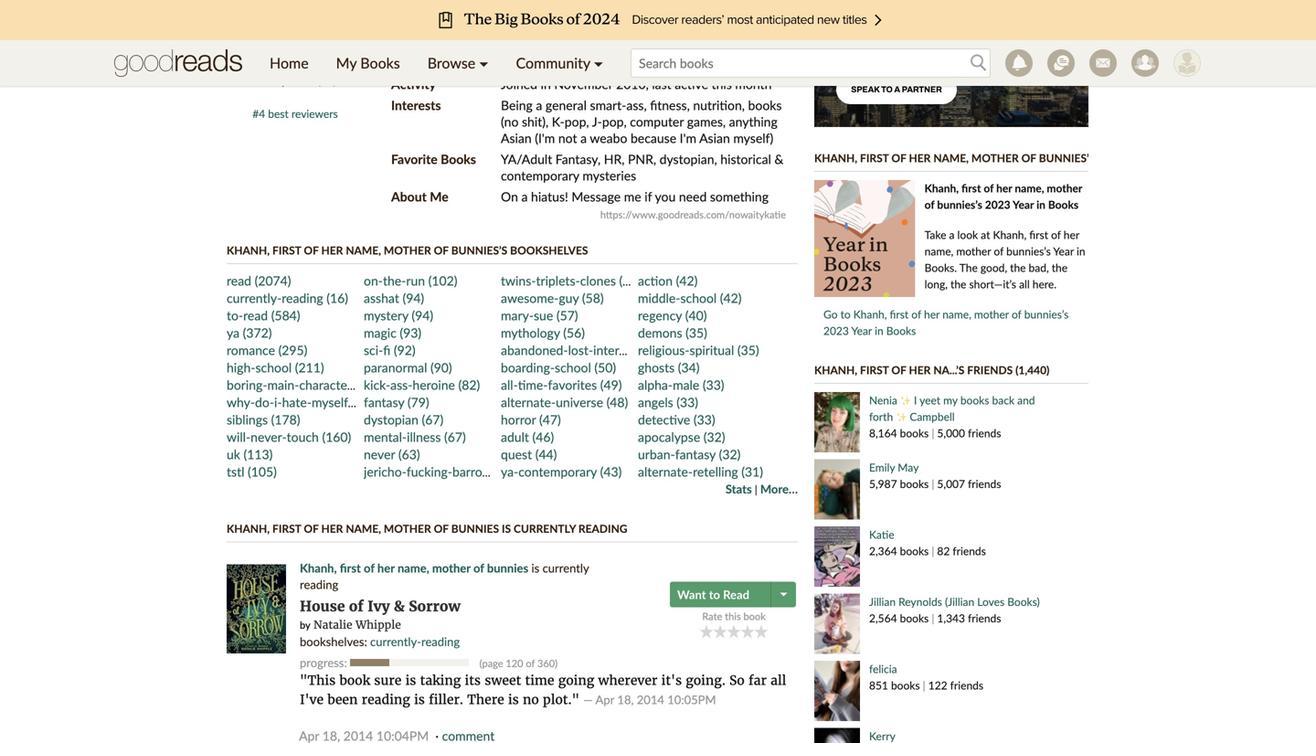 Task type: describe. For each thing, give the bounding box(es) containing it.
friends inside the nenia ✨ i yeet my books back and forth ✨ campbell 8,164 books | 5,000 friends
[[968, 426, 1001, 440]]

mysteries
[[583, 168, 636, 183]]

1 vertical spatial (67)
[[444, 429, 466, 445]]

advertisement element
[[814, 0, 1089, 127]]

(2.77 avg) link
[[304, 41, 351, 54]]

mental-illness‎               (67) link
[[364, 429, 466, 445]]

best
[[268, 107, 289, 120]]

of up nenia
[[891, 363, 906, 377]]

by
[[300, 619, 310, 631]]

year in books image
[[814, 180, 915, 297]]

school‎ inside action‎               (42) middle-school‎               (42) regency‎               (40) demons‎               (35) religious-spiritual‎               (35) ghosts‎               (34) alpha-male‎               (33) angels‎               (33) detective‎               (33) apocalypse‎               (32) urban-fantasy‎               (32) alternate-retelling‎               (31) stats | more…
[[680, 290, 717, 306]]

browse
[[427, 54, 475, 72]]

mi)
[[630, 13, 647, 29]]

will-never-touch‎               (160) link
[[227, 429, 351, 445]]

action‎               (42) middle-school‎               (42) regency‎               (40) demons‎               (35) religious-spiritual‎               (35) ghosts‎               (34) alpha-male‎               (33) angels‎               (33) detective‎               (33) apocalypse‎               (32) urban-fantasy‎               (32) alternate-retelling‎               (31) stats | more…
[[638, 273, 798, 496]]

1 asian from the left
[[501, 130, 532, 146]]

2 horizontal spatial the
[[1052, 261, 1068, 274]]

of up reading‎
[[304, 244, 319, 257]]

her for khanh, first of her name, mother of bunnies is currently reading
[[321, 522, 343, 535]]

1933 ratings link
[[240, 41, 301, 54]]

bunnies's inside go to khanh, first of her name, mother of bunnies's 2023 year in books
[[1024, 308, 1069, 321]]

do-
[[255, 394, 274, 410]]

of inside 'house of ivy & sorrow by natalie whipple bookshelves: currently-reading'
[[349, 597, 364, 616]]

her for khanh, first of her na...'s friends (1,440)
[[909, 363, 931, 377]]

& inside 'house of ivy & sorrow by natalie whipple bookshelves: currently-reading'
[[394, 597, 405, 616]]

name, for khanh, first of her name, mother of bunnies is currently reading
[[346, 522, 381, 535]]

of up ivy
[[364, 561, 375, 575]]

boring-main-character‎               (202) link
[[227, 377, 384, 393]]

short—it's
[[969, 277, 1016, 291]]

khanh, first of her name, mother of bunnies's bookshelves link
[[227, 244, 588, 257]]

1 vertical spatial (35)
[[737, 342, 759, 358]]

at
[[981, 228, 990, 241]]

(202)
[[355, 377, 384, 393]]

(92)
[[394, 342, 416, 358]]

sweet
[[485, 672, 521, 688]]

| inside jillian reynolds (jillian loves books) 2,564 books | 1,343 friends
[[932, 611, 934, 625]]

illness‎
[[407, 429, 441, 445]]

smart-
[[590, 97, 626, 113]]

need
[[679, 189, 707, 204]]

not
[[558, 130, 577, 146]]

nenia ✨... image
[[814, 392, 860, 452]]

2 vertical spatial (33)
[[694, 412, 715, 427]]

2,564
[[869, 611, 897, 625]]

mother inside go to khanh, first of her name, mother of bunnies's 2023 year in books
[[974, 308, 1009, 321]]

first for khanh, first of her name, mother of bunnies's bookshelves
[[272, 244, 301, 257]]

emily may image
[[814, 459, 860, 520]]

year inside go to khanh, first of her name, mother of bunnies's 2023 year in books
[[851, 324, 872, 337]]

her for khanh, first of her name, mother of bunnies's bookshelves
[[321, 244, 343, 257]]

2 pop, from the left
[[602, 114, 627, 129]]

favorite
[[391, 151, 438, 167]]

friend requests image
[[1131, 49, 1159, 77]]

time-
[[518, 377, 548, 393]]

this inside joined in november 2010,             last active this month interests
[[712, 76, 732, 92]]

of down short—it's
[[1012, 308, 1021, 321]]

will-
[[227, 429, 251, 445]]

khanh, first of her na...'s friends (1,440)
[[814, 363, 1050, 377]]

of up here.
[[1051, 228, 1061, 241]]

whipple
[[356, 618, 401, 632]]

angels‎               (33) link
[[638, 394, 698, 410]]

books inside katie 2,364 books | 82 friends
[[900, 544, 929, 558]]

community ▾
[[516, 54, 603, 72]]

name, for khanh, first of her name, mother of bunnies
[[398, 561, 429, 575]]

jillian reynolds (jillian loves books) link
[[869, 595, 1040, 608]]

activity
[[391, 76, 436, 92]]

why-
[[227, 394, 255, 410]]

far
[[748, 672, 767, 688]]

0 vertical spatial (32)
[[704, 429, 725, 445]]

read
[[723, 587, 749, 602]]

of up the year in books image
[[891, 151, 906, 165]]

her for khanh, first of her name, mother of bunnies's 2023 year in books
[[996, 181, 1012, 195]]

(no
[[501, 114, 519, 129]]

| inside the nenia ✨ i yeet my books back and forth ✨ campbell 8,164 books | 5,000 friends
[[932, 426, 934, 440]]

myself)
[[733, 130, 773, 146]]

fitness,
[[650, 97, 690, 113]]

notifications image
[[1005, 49, 1033, 77]]

year inside take a look at khanh, first of her name, mother of bunnies's year in books. the good, the bad, the long, the short—it's all here.
[[1053, 244, 1074, 258]]

books inside being a general smart-ass, fitness, nutrition, books (no shit), k-pop, j-pop, computer games, anything asian (i'm not a weabo because i'm asian myself) favorite books
[[748, 97, 782, 113]]

currently- inside 'house of ivy & sorrow by natalie whipple bookshelves: currently-reading'
[[370, 634, 421, 649]]

| inside felicia 851 books | 122 friends
[[923, 679, 926, 692]]

books inside felicia 851 books | 122 friends
[[891, 679, 920, 692]]

2 asian from the left
[[699, 130, 730, 146]]

books down campbell
[[900, 426, 929, 440]]

khanh, for khanh, first of her name, mother of bunnies
[[300, 561, 337, 575]]

fantasy,
[[555, 151, 601, 167]]

photos
[[282, 74, 315, 87]]

is inside is currently reading
[[531, 561, 539, 575]]

of down khanh, first of her name, mother of bunnies's year in books
[[984, 181, 994, 195]]

horror‎
[[501, 412, 536, 427]]

of inside the (page 120 of 360) "this book sure is taking its sweet time going wherever it's going. so far all i've been reading is filler. there is no plot."
[[526, 657, 535, 669]]

my
[[943, 393, 958, 407]]

siblings‎               (178) link
[[227, 412, 300, 427]]

to-read‎               (584) link
[[227, 308, 300, 323]]

felicia image
[[814, 661, 860, 721]]

mother for khanh, first of her name, mother of bunnies's bookshelves
[[384, 244, 431, 257]]

0 vertical spatial (67)
[[422, 412, 443, 427]]

1 vertical spatial (94)
[[412, 308, 433, 323]]

long,
[[925, 277, 948, 291]]

(40)
[[685, 308, 707, 323]]

demons‎               (35) link
[[638, 325, 707, 340]]

awesome-guy‎               (58) link
[[501, 290, 604, 306]]

apr 18, 2014 10:05pm link
[[595, 692, 716, 707]]

ruby anderson image
[[1173, 49, 1201, 77]]

sci-
[[364, 342, 383, 358]]

books inside menu
[[360, 54, 400, 72]]

may
[[898, 461, 919, 474]]

to for read
[[709, 587, 720, 602]]

& inside ya/adult fantasy, hr, pnr, dystopian, historical & contemporary mysteries about me
[[774, 151, 784, 167]]

books right the my
[[960, 393, 989, 407]]

been
[[327, 691, 358, 708]]

1 horizontal spatial book
[[743, 610, 766, 622]]

inbox image
[[1089, 49, 1117, 77]]

#4 best reviewers link
[[252, 107, 338, 120]]

in inside take a look at khanh, first of her name, mother of bunnies's year in books. the good, the bad, the long, the short—it's all here.
[[1077, 244, 1085, 258]]

on-the-run‎               (102) asshat‎               (94) mystery‎               (94) magic‎               (93) sci-fi‎               (92) paranormal‎               (90) kick-ass-heroine‎               (82) fantasy‎               (79) dystopian‎               (67) mental-illness‎               (67) never‎               (63) jericho-fucking-barrons‎               (62)
[[364, 273, 520, 479]]

(2074)
[[255, 273, 291, 288]]

magic‎
[[364, 325, 396, 340]]

alternate- inside twins-triplets-clones‎               (59) awesome-guy‎               (58) mary-sue‎               (57) mythology‎               (56) abandoned-lost-interest‎               (55) boarding-school‎               (50) all-time-favorites‎               (49) alternate-universe‎               (48) horror‎               (47) adult‎               (46) quest‎               (44) ya-contemporary‎               (43)
[[501, 394, 556, 410]]

urban-fantasy‎               (32) link
[[638, 446, 741, 462]]

on a hiatus! message me if you need something https://www.goodreads.com/nowaitykatie
[[501, 189, 786, 221]]

middle-
[[638, 290, 680, 306]]

her for khanh, first of her name, mother of bunnies
[[377, 561, 395, 575]]

khanh, for khanh, first of her name, mother of bunnies's bookshelves
[[227, 244, 270, 257]]

a for take
[[949, 228, 955, 241]]

angels‎
[[638, 394, 673, 410]]

1 vertical spatial (33)
[[677, 394, 698, 410]]

about
[[391, 189, 427, 204]]

being
[[501, 97, 533, 113]]

menu containing home
[[256, 40, 617, 86]]

i-
[[274, 394, 282, 410]]

(62)
[[498, 464, 520, 479]]

1 vertical spatial ✨
[[896, 410, 907, 423]]

fantasy‎ inside action‎               (42) middle-school‎               (42) regency‎               (40) demons‎               (35) religious-spiritual‎               (35) ghosts‎               (34) alpha-male‎               (33) angels‎               (33) detective‎               (33) apocalypse‎               (32) urban-fantasy‎               (32) alternate-retelling‎               (31) stats | more…
[[675, 446, 716, 462]]

(page 120 of 360) link
[[480, 657, 558, 669]]

mother for khanh, first of her name, mother of bunnies's year in books
[[971, 151, 1019, 165]]

0 horizontal spatial the
[[951, 277, 966, 291]]

2010,
[[616, 76, 649, 92]]

kick-ass-heroine‎               (82) link
[[364, 377, 480, 393]]

going
[[558, 672, 594, 688]]

bunnies for khanh, first of her name, mother of bunnies is currently reading
[[451, 522, 499, 535]]

first for khanh, first of her name, mother of bunnies's year in books
[[860, 151, 889, 165]]

currently-reading link
[[370, 634, 460, 649]]

03
[[540, 34, 555, 50]]

house of ivy & sorrow by natalie whipple bookshelves: currently-reading
[[300, 597, 460, 649]]

(102)
[[428, 273, 457, 288]]

fi‎
[[383, 342, 391, 358]]

ya-contemporary‎               (43) link
[[501, 464, 622, 479]]

mythology‎               (56) link
[[501, 325, 585, 340]]

reading inside is currently reading
[[300, 577, 338, 592]]

Search for books to add to your shelves search field
[[631, 48, 991, 78]]

of up the take
[[925, 198, 934, 211]]

go to khanh, first of her name, mother of bunnies's 2023 year in books link
[[823, 308, 1069, 337]]

kerry image
[[814, 728, 860, 743]]

first for khanh, first of her name, mother of bunnies's 2023 year in books
[[961, 181, 981, 195]]

time
[[525, 672, 554, 688]]

(56)
[[563, 325, 585, 340]]

never-
[[251, 429, 287, 445]]

my group discussions image
[[1047, 49, 1075, 77]]

twins-
[[501, 273, 536, 288]]

khanh, inside take a look at khanh, first of her name, mother of bunnies's year in books. the good, the bad, the long, the short—it's all here.
[[993, 228, 1027, 241]]

all-
[[501, 377, 518, 393]]

contemporary‎
[[518, 464, 597, 479]]

of up (102)
[[434, 244, 449, 257]]

all-time-favorites‎               (49) link
[[501, 377, 622, 393]]

1 vertical spatial (32)
[[719, 446, 741, 462]]

of up khanh, first of her na...'s friends (1,440)
[[911, 308, 921, 321]]

dystopian‎
[[364, 412, 418, 427]]

look
[[957, 228, 978, 241]]

jillian
[[869, 595, 896, 608]]

wherever
[[598, 672, 658, 688]]



Task type: locate. For each thing, give the bounding box(es) containing it.
mystery‎
[[364, 308, 408, 323]]

0 horizontal spatial &
[[394, 597, 405, 616]]

bunnies's inside take a look at khanh, first of her name, mother of bunnies's year in books. the good, the bad, the long, the short—it's all here.
[[1006, 244, 1051, 258]]

✨ right forth at the right bottom of page
[[896, 410, 907, 423]]

0 horizontal spatial to
[[709, 587, 720, 602]]

0 vertical spatial read‎
[[227, 273, 251, 288]]

0 horizontal spatial school‎
[[255, 360, 292, 375]]

name, inside take a look at khanh, first of her name, mother of bunnies's year in books. the good, the bad, the long, the short—it's all here.
[[925, 244, 953, 258]]

1 vertical spatial currently-
[[370, 634, 421, 649]]

los
[[501, 13, 520, 29]]

0 vertical spatial ✨
[[900, 393, 911, 407]]

bunnies's inside khanh, first of her name, mother of bunnies's 2023 year in books
[[937, 198, 982, 211]]

year
[[1097, 151, 1125, 165], [1013, 198, 1034, 211], [1053, 244, 1074, 258], [851, 324, 872, 337]]

books down reynolds
[[900, 611, 929, 625]]

831 reviews link
[[266, 58, 325, 71]]

a right on at the top of the page
[[521, 189, 528, 204]]

1 pop, from the left
[[565, 114, 589, 129]]

0 vertical spatial 2023
[[985, 198, 1010, 211]]

mother inside take a look at khanh, first of her name, mother of bunnies's year in books. the good, the bad, the long, the short—it's all here.
[[956, 244, 991, 258]]

books inside go to khanh, first of her name, mother of bunnies's 2023 year in books
[[886, 324, 916, 337]]

2,364
[[869, 544, 897, 558]]

1 vertical spatial &
[[394, 597, 405, 616]]

#4 best reviewers
[[252, 107, 338, 120]]

khanh, inside go to khanh, first of her name, mother of bunnies's 2023 year in books
[[853, 308, 887, 321]]

(94) down run‎
[[403, 290, 424, 306]]

twins-triplets-clones‎               (59) link
[[501, 273, 641, 288]]

mother up khanh, first of her name, mother of bunnies's 2023 year in books
[[971, 151, 1019, 165]]

hr,
[[604, 151, 625, 167]]

1 horizontal spatial school‎
[[555, 360, 591, 375]]

book inside the (page 120 of 360) "this book sure is taking its sweet time going wherever it's going. so far all i've been reading is filler. there is no plot."
[[339, 672, 370, 688]]

first inside khanh, first of her name, mother of bunnies's 2023 year in books
[[961, 181, 981, 195]]

a inside take a look at khanh, first of her name, mother of bunnies's year in books. the good, the bad, the long, the short—it's all here.
[[949, 228, 955, 241]]

mother up the at the top of the page
[[956, 244, 991, 258]]

& right historical
[[774, 151, 784, 167]]

all inside the (page 120 of 360) "this book sure is taking its sweet time going wherever it's going. so far all i've been reading is filler. there is no plot."
[[771, 672, 786, 688]]

1 ▾ from the left
[[479, 54, 489, 72]]

0 vertical spatial bunnies
[[451, 522, 499, 535]]

take a look at khanh, first of her name, mother of bunnies's year in books. the good, the bad, the long, the short—it's all here.
[[925, 228, 1085, 291]]

of up house
[[304, 522, 319, 535]]

(42) up middle-school‎               (42) link
[[676, 273, 698, 288]]

| left 1,343
[[932, 611, 934, 625]]

her down long,
[[924, 308, 940, 321]]

khanh, for khanh, first of her name, mother of bunnies's 2023 year in books
[[925, 181, 959, 195]]

(33) up the apocalypse‎               (32) link
[[694, 412, 715, 427]]

name, up books.
[[925, 244, 953, 258]]

browse ▾
[[427, 54, 489, 72]]

khanh, down "tstl‎               (105)" link
[[227, 522, 270, 535]]

her up the take
[[909, 151, 931, 165]]

& right ivy
[[394, 597, 405, 616]]

a for being
[[536, 97, 542, 113]]

action‎               (42) link
[[638, 273, 698, 288]]

her for khanh, first of her name, mother of bunnies's year in books
[[909, 151, 931, 165]]

0 horizontal spatial asian
[[501, 130, 532, 146]]

1 horizontal spatial fantasy‎
[[675, 446, 716, 462]]

friends inside katie 2,364 books | 82 friends
[[953, 544, 986, 558]]

1 horizontal spatial the
[[1010, 261, 1026, 274]]

reading inside 'house of ivy & sorrow by natalie whipple bookshelves: currently-reading'
[[421, 634, 460, 649]]

lost-
[[568, 342, 593, 358]]

her up house
[[321, 522, 343, 535]]

on-the-run‎               (102) link
[[364, 273, 457, 288]]

▾ for browse ▾
[[479, 54, 489, 72]]

her down khanh, first of her name, mother of bunnies's year in books
[[996, 181, 1012, 195]]

name, inside go to khanh, first of her name, mother of bunnies's 2023 year in books
[[942, 308, 971, 321]]

month
[[735, 76, 772, 92]]

sure
[[374, 672, 402, 688]]

this right rate
[[725, 610, 741, 622]]

https://www.goodreads.com/nowaitykatie
[[600, 208, 786, 221]]

(82)
[[458, 377, 480, 393]]

is
[[502, 522, 511, 535], [531, 561, 539, 575], [405, 672, 416, 688], [414, 691, 425, 708], [508, 691, 519, 708]]

a inside "on a hiatus! message me if you need something https://www.goodreads.com/nowaitykatie"
[[521, 189, 528, 204]]

the-
[[383, 273, 406, 288]]

ca
[[573, 13, 590, 29]]

read‎
[[227, 273, 251, 288], [243, 308, 268, 323]]

currently- down whipple
[[370, 634, 421, 649]]

0 horizontal spatial (42)
[[676, 273, 698, 288]]

0 vertical spatial &
[[774, 151, 784, 167]]

bunnies's up (102)
[[451, 244, 507, 257]]

bunnies's down here.
[[1024, 308, 1069, 321]]

her left the na...'s
[[909, 363, 931, 377]]

rate
[[702, 610, 722, 622]]

to for khanh,
[[840, 308, 851, 321]]

khanh, up read‎               (2074) link
[[227, 244, 270, 257]]

(93)
[[400, 325, 421, 340]]

filler.
[[429, 691, 463, 708]]

1 vertical spatial all
[[771, 672, 786, 688]]

name, down "khanh, first of her name, mother of bunnies is currently reading" link in the left of the page
[[398, 561, 429, 575]]

(33) right male‎
[[703, 377, 724, 393]]

khanh, first of her name, mother of bunnies's bookshelves
[[227, 244, 588, 257]]

2023 down go
[[823, 324, 849, 337]]

0 horizontal spatial reading
[[300, 577, 338, 592]]

1933
[[240, 41, 265, 54]]

khanh, first of her name, mother of bunnies is currently reading link
[[227, 522, 627, 535]]

0 horizontal spatial currently-
[[227, 290, 282, 306]]

year left in
[[1097, 151, 1125, 165]]

1 horizontal spatial currently-
[[370, 634, 421, 649]]

0 vertical spatial (35)
[[686, 325, 707, 340]]

i'm
[[680, 130, 696, 146]]

school‎ inside twins-triplets-clones‎               (59) awesome-guy‎               (58) mary-sue‎               (57) mythology‎               (56) abandoned-lost-interest‎               (55) boarding-school‎               (50) all-time-favorites‎               (49) alternate-universe‎               (48) horror‎               (47) adult‎               (46) quest‎               (44) ya-contemporary‎               (43)
[[555, 360, 591, 375]]

(178)
[[271, 412, 300, 427]]

friends right 122
[[950, 679, 983, 692]]

this up nutrition,
[[712, 76, 732, 92]]

message
[[572, 189, 621, 204]]

read‎ up (372)
[[243, 308, 268, 323]]

▾ for community ▾
[[594, 54, 603, 72]]

to right go
[[840, 308, 851, 321]]

magic‎               (93) link
[[364, 325, 421, 340]]

khanh, for khanh, first of her name, mother of bunnies's year in books
[[814, 151, 857, 165]]

friends inside felicia 851 books | 122 friends
[[950, 679, 983, 692]]

(57)
[[556, 308, 578, 323]]

jillian... image
[[814, 594, 860, 654]]

Search books text field
[[631, 48, 991, 78]]

my books link
[[322, 40, 414, 86]]

interests
[[391, 97, 441, 113]]

bunnies's for year
[[1039, 151, 1095, 165]]

school‎ up (40)
[[680, 290, 717, 306]]

ghosts‎
[[638, 360, 675, 375]]

all inside take a look at khanh, first of her name, mother of bunnies's year in books. the good, the bad, the long, the short—it's all here.
[[1019, 277, 1030, 291]]

1 horizontal spatial to
[[840, 308, 851, 321]]

ya/adult
[[501, 151, 552, 167]]

mother for khanh, first of her name, mother of bunnies
[[432, 561, 471, 575]]

menu
[[256, 40, 617, 86]]

run‎
[[406, 273, 425, 288]]

1 vertical spatial bunnies
[[487, 561, 528, 575]]

mother for khanh, first of her name, mother of bunnies is currently reading
[[384, 522, 431, 535]]

angeles,
[[523, 13, 570, 29]]

go
[[823, 308, 838, 321]]

| inside katie 2,364 books | 82 friends
[[932, 544, 934, 558]]

mother up sorrow
[[432, 561, 471, 575]]

0 vertical spatial fantasy‎
[[364, 394, 404, 410]]

in inside joined in november 2010,             last active this month interests
[[541, 76, 551, 92]]

reading down sorrow
[[421, 634, 460, 649]]

(50)
[[594, 360, 616, 375]]

of up is currently reading
[[434, 522, 449, 535]]

0 vertical spatial (33)
[[703, 377, 724, 393]]

k-
[[552, 114, 565, 129]]

of right 120
[[526, 657, 535, 669]]

awesome-
[[501, 290, 559, 306]]

0 vertical spatial to
[[840, 308, 851, 321]]

1 vertical spatial read‎
[[243, 308, 268, 323]]

(35) right 'spiritual‎'
[[737, 342, 759, 358]]

http://thebookeaters.net/
[[501, 55, 644, 71]]

| right stats link
[[755, 483, 757, 496]]

khanh, up "nenia ✨..." "image" at the bottom of the page
[[814, 363, 857, 377]]

1 vertical spatial book
[[339, 672, 370, 688]]

a right not at the top of the page
[[580, 130, 587, 146]]

0 horizontal spatial pop,
[[565, 114, 589, 129]]

1 horizontal spatial reading
[[362, 691, 410, 708]]

1 vertical spatial (42)
[[720, 290, 742, 306]]

plot."
[[543, 691, 580, 708]]

alternate- inside action‎               (42) middle-school‎               (42) regency‎               (40) demons‎               (35) religious-spiritual‎               (35) ghosts‎               (34) alpha-male‎               (33) angels‎               (33) detective‎               (33) apocalypse‎               (32) urban-fantasy‎               (32) alternate-retelling‎               (31) stats | more…
[[638, 464, 693, 479]]

asian
[[501, 130, 532, 146], [699, 130, 730, 146]]

books inside being a general smart-ass, fitness, nutrition, books (no shit), k-pop, j-pop, computer games, anything asian (i'm not a weabo because i'm asian myself) favorite books
[[441, 151, 476, 167]]

name, inside khanh, first of her name, mother of bunnies's 2023 year in books
[[1015, 181, 1044, 195]]

guy‎
[[559, 290, 579, 306]]

khanh, inside khanh, first of her name, mother of bunnies's 2023 year in books
[[925, 181, 959, 195]]

| left 122
[[923, 679, 926, 692]]

katie link
[[869, 528, 894, 541]]

favorites‎
[[548, 377, 597, 393]]

birthday
[[391, 34, 440, 50]]

felicia
[[869, 662, 897, 675]]

the down the at the top of the page
[[951, 277, 966, 291]]

bunnies's for bookshelves
[[451, 244, 507, 257]]

0 horizontal spatial fantasy‎
[[364, 394, 404, 410]]

(33)
[[703, 377, 724, 393], [677, 394, 698, 410], [694, 412, 715, 427]]

first for khanh, first of her name, mother of bunnies
[[340, 561, 361, 575]]

books up me at the top of page
[[441, 151, 476, 167]]

books right in
[[1142, 151, 1181, 165]]

more
[[254, 74, 279, 87]]

year inside khanh, first of her name, mother of bunnies's 2023 year in books
[[1013, 198, 1034, 211]]

khanh, up house
[[300, 561, 337, 575]]

a up shit),
[[536, 97, 542, 113]]

bunnies for khanh, first of her name, mother of bunnies
[[487, 561, 528, 575]]

of up khanh, first of her name, mother of bunnies's 2023 year in books
[[1021, 151, 1036, 165]]

alternate- down urban-
[[638, 464, 693, 479]]

name, down long,
[[942, 308, 971, 321]]

0 vertical spatial (42)
[[676, 273, 698, 288]]

in
[[1128, 151, 1140, 165]]

her up house of ivy & sorrow link
[[377, 561, 395, 575]]

1 horizontal spatial (42)
[[720, 290, 742, 306]]

(35) down (40)
[[686, 325, 707, 340]]

of down khanh, first of her name, mother of bunnies is currently reading
[[473, 561, 484, 575]]

1 horizontal spatial (35)
[[737, 342, 759, 358]]

friends inside jillian reynolds (jillian loves books) 2,564 books | 1,343 friends
[[968, 611, 1001, 625]]

(67) up illness‎
[[422, 412, 443, 427]]

books inside emily may 5,987 books | 5,007 friends
[[900, 477, 929, 490]]

(113)
[[244, 446, 273, 462]]

bunnies's left in
[[1039, 151, 1095, 165]]

katie image
[[814, 526, 860, 587]]

mother down khanh, first of her name, mother of bunnies's year in books link
[[1047, 181, 1082, 195]]

khanh, for khanh, first of her name, mother of bunnies is currently reading
[[227, 522, 270, 535]]

a left 'look' on the right top of the page
[[949, 228, 955, 241]]

first for khanh, first of her name, mother of bunnies is currently reading
[[272, 522, 301, 535]]

1 horizontal spatial ▾
[[594, 54, 603, 72]]

0 vertical spatial (94)
[[403, 290, 424, 306]]

quest‎
[[501, 446, 532, 462]]

name, for khanh, first of her name, mother of bunnies's bookshelves
[[346, 244, 381, 257]]

her down khanh, first of her name, mother of bunnies's 2023 year in books
[[1064, 228, 1079, 241]]

friends inside emily may 5,987 books | 5,007 friends
[[968, 477, 1001, 490]]

1 vertical spatial reading
[[421, 634, 460, 649]]

mother
[[971, 151, 1019, 165], [1047, 181, 1082, 195], [384, 244, 431, 257], [956, 244, 991, 258], [974, 308, 1009, 321], [384, 522, 431, 535], [432, 561, 471, 575]]

first for khanh, first of her na...'s friends (1,440)
[[860, 363, 889, 377]]

2023 inside go to khanh, first of her name, mother of bunnies's 2023 year in books
[[823, 324, 849, 337]]

nenia ✨ i yeet my books back and forth ✨ campbell 8,164 books | 5,000 friends
[[869, 393, 1035, 440]]

(31)
[[741, 464, 763, 479]]

| down campbell
[[932, 426, 934, 440]]

0 horizontal spatial ▾
[[479, 54, 489, 72]]

khanh, for khanh, first of her na...'s friends (1,440)
[[814, 363, 857, 377]]

name, for khanh, first of her name, mother of bunnies's 2023 year in books
[[1015, 181, 1044, 195]]

1 horizontal spatial asian
[[699, 130, 730, 146]]

0 vertical spatial currently-
[[227, 290, 282, 306]]

my
[[336, 54, 357, 72]]

no
[[523, 691, 539, 708]]

first inside go to khanh, first of her name, mother of bunnies's 2023 year in books
[[890, 308, 909, 321]]

school‎ inside read‎               (2074) currently-reading‎               (16) to-read‎               (584) ya‎               (372) romance‎               (295) high-school‎               (211) boring-main-character‎               (202) why-do-i-hate-myself‎               (183) siblings‎               (178) will-never-touch‎               (160) uk‎               (113) tstl‎               (105)
[[255, 360, 292, 375]]

0 vertical spatial this
[[712, 76, 732, 92]]

0 vertical spatial all
[[1019, 277, 1030, 291]]

2014
[[637, 692, 664, 707]]

asian down games,
[[699, 130, 730, 146]]

0 horizontal spatial all
[[771, 672, 786, 688]]

march 03 website
[[391, 34, 555, 71]]

mother down short—it's
[[974, 308, 1009, 321]]

0 vertical spatial book
[[743, 610, 766, 622]]

bunnies up is currently reading
[[451, 522, 499, 535]]

nutrition,
[[693, 97, 745, 113]]

(67) right illness‎
[[444, 429, 466, 445]]

mother up khanh, first of her name, mother of bunnies link
[[384, 522, 431, 535]]

books inside khanh, first of her name, mother of bunnies's 2023 year in books
[[1048, 198, 1079, 211]]

2023 up at at the right of the page
[[985, 198, 1010, 211]]

1 horizontal spatial &
[[774, 151, 784, 167]]

reading inside the (page 120 of 360) "this book sure is taking its sweet time going wherever it's going. so far all i've been reading is filler. there is no plot."
[[362, 691, 410, 708]]

reading up house
[[300, 577, 338, 592]]

twins-triplets-clones‎               (59) awesome-guy‎               (58) mary-sue‎               (57) mythology‎               (56) abandoned-lost-interest‎               (55) boarding-school‎               (50) all-time-favorites‎               (49) alternate-universe‎               (48) horror‎               (47) adult‎               (46) quest‎               (44) ya-contemporary‎               (43)
[[501, 273, 661, 479]]

2 horizontal spatial school‎
[[680, 290, 717, 306]]

pop, up weabo
[[602, 114, 627, 129]]

last
[[652, 76, 671, 92]]

1 horizontal spatial all
[[1019, 277, 1030, 291]]

▾ right browse
[[479, 54, 489, 72]]

uk‎               (113) link
[[227, 446, 273, 462]]

of up good, at the right
[[994, 244, 1004, 258]]

2 ▾ from the left
[[594, 54, 603, 72]]

first up khanh, first of her na...'s friends (1,440)
[[890, 308, 909, 321]]

friends right 5,000
[[968, 426, 1001, 440]]

books inside jillian reynolds (jillian loves books) 2,564 books | 1,343 friends
[[900, 611, 929, 625]]

1 vertical spatial fantasy‎
[[675, 446, 716, 462]]

bunnies's up bad,
[[1006, 244, 1051, 258]]

to inside go to khanh, first of her name, mother of bunnies's 2023 year in books
[[840, 308, 851, 321]]

(42) up 'spiritual‎'
[[720, 290, 742, 306]]

katie 2,364 books | 82 friends
[[869, 528, 986, 558]]

name, for khanh, first of her name, mother of bunnies's year in books
[[933, 151, 969, 165]]

books)
[[1007, 595, 1040, 608]]

yeet
[[920, 393, 941, 407]]

|
[[932, 426, 934, 440], [932, 477, 934, 490], [755, 483, 757, 496], [932, 544, 934, 558], [932, 611, 934, 625], [923, 679, 926, 692]]

(94) up (93)
[[412, 308, 433, 323]]

first inside take a look at khanh, first of her name, mother of bunnies's year in books. the good, the bad, the long, the short—it's all here.
[[1029, 228, 1048, 241]]

friends right 82
[[953, 544, 986, 558]]

its
[[465, 672, 481, 688]]

(1216
[[593, 13, 626, 29]]

it's
[[661, 672, 682, 688]]

her inside khanh, first of her name, mother of bunnies's 2023 year in books
[[996, 181, 1012, 195]]

1 vertical spatial to
[[709, 587, 720, 602]]

currently- down read‎               (2074) link
[[227, 290, 282, 306]]

name, up on-
[[346, 244, 381, 257]]

0 horizontal spatial alternate-
[[501, 394, 556, 410]]

to inside button
[[709, 587, 720, 602]]

0 horizontal spatial (35)
[[686, 325, 707, 340]]

1 horizontal spatial alternate-
[[638, 464, 693, 479]]

if
[[645, 189, 652, 204]]

a for on
[[521, 189, 528, 204]]

2 vertical spatial reading
[[362, 691, 410, 708]]

there
[[467, 691, 504, 708]]

0 vertical spatial reading
[[300, 577, 338, 592]]

0 vertical spatial alternate-
[[501, 394, 556, 410]]

first up (2074)
[[272, 244, 301, 257]]

mother inside khanh, first of her name, mother of bunnies's 2023 year in books
[[1047, 181, 1082, 195]]

book down the read
[[743, 610, 766, 622]]

something
[[710, 189, 769, 204]]

(1,440)
[[1015, 363, 1050, 377]]

fantasy‎ up 'alternate-retelling‎               (31)' link
[[675, 446, 716, 462]]

her inside take a look at khanh, first of her name, mother of bunnies's year in books. the good, the bad, the long, the short—it's all here.
[[1064, 228, 1079, 241]]

in inside khanh, first of her name, mother of bunnies's 2023 year in books
[[1037, 198, 1045, 211]]

clones‎
[[580, 273, 616, 288]]

fantasy‎ inside "on-the-run‎               (102) asshat‎               (94) mystery‎               (94) magic‎               (93) sci-fi‎               (92) paranormal‎               (90) kick-ass-heroine‎               (82) fantasy‎               (79) dystopian‎               (67) mental-illness‎               (67) never‎               (63) jericho-fucking-barrons‎               (62)"
[[364, 394, 404, 410]]

school‎ down romance‎               (295) link
[[255, 360, 292, 375]]

you
[[655, 189, 676, 204]]

| inside action‎               (42) middle-school‎               (42) regency‎               (40) demons‎               (35) religious-spiritual‎               (35) ghosts‎               (34) alpha-male‎               (33) angels‎               (33) detective‎               (33) apocalypse‎               (32) urban-fantasy‎               (32) alternate-retelling‎               (31) stats | more…
[[755, 483, 757, 496]]

regency‎               (40) link
[[638, 308, 707, 323]]

in inside go to khanh, first of her name, mother of bunnies's 2023 year in books
[[875, 324, 883, 337]]

(32) up retelling‎
[[719, 446, 741, 462]]

0 horizontal spatial book
[[339, 672, 370, 688]]

▾
[[479, 54, 489, 72], [594, 54, 603, 72]]

name, down jericho-
[[346, 522, 381, 535]]

bunnies down currently
[[487, 561, 528, 575]]

1 horizontal spatial 2023
[[985, 198, 1010, 211]]

(55)
[[639, 342, 661, 358]]

currently- inside read‎               (2074) currently-reading‎               (16) to-read‎               (584) ya‎               (372) romance‎               (295) high-school‎               (211) boring-main-character‎               (202) why-do-i-hate-myself‎               (183) siblings‎               (178) will-never-touch‎               (160) uk‎               (113) tstl‎               (105)
[[227, 290, 282, 306]]

take
[[925, 228, 946, 241]]

first up the year in books image
[[860, 151, 889, 165]]

2023 inside khanh, first of her name, mother of bunnies's 2023 year in books
[[985, 198, 1010, 211]]

name, up khanh, first of her name, mother of bunnies's 2023 year in books
[[933, 151, 969, 165]]

1 vertical spatial alternate-
[[638, 464, 693, 479]]

religious-spiritual‎               (35) link
[[638, 342, 759, 358]]

| inside emily may 5,987 books | 5,007 friends
[[932, 477, 934, 490]]

her inside go to khanh, first of her name, mother of bunnies's 2023 year in books
[[924, 308, 940, 321]]

fantasy‎ down kick-
[[364, 394, 404, 410]]

kerry
[[869, 729, 895, 743]]

books up bad,
[[1048, 198, 1079, 211]]

1 vertical spatial 2023
[[823, 324, 849, 337]]

jericho-fucking-barrons‎               (62) link
[[364, 464, 520, 479]]

want
[[677, 587, 706, 602]]

1 vertical spatial this
[[725, 610, 741, 622]]

house of ivy & so... image
[[227, 564, 286, 653]]

2 horizontal spatial reading
[[421, 634, 460, 649]]

home link
[[256, 40, 322, 86]]

0 horizontal spatial 2023
[[823, 324, 849, 337]]

1 horizontal spatial pop,
[[602, 114, 627, 129]]

bunnies's for 2023
[[937, 198, 982, 211]]

mother for khanh, first of her name, mother of bunnies's 2023 year in books
[[1047, 181, 1082, 195]]

first up house
[[340, 561, 361, 575]]

all left here.
[[1019, 277, 1030, 291]]



Task type: vqa. For each thing, say whether or not it's contained in the screenshot.


